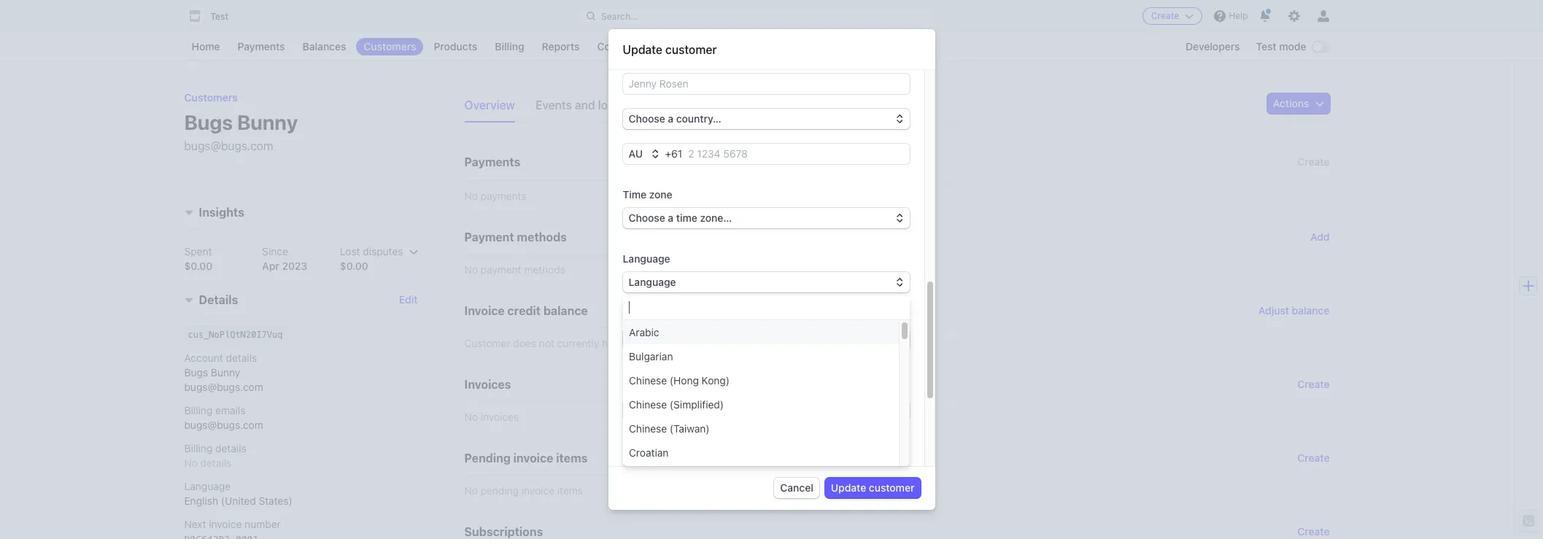 Task type: describe. For each thing, give the bounding box(es) containing it.
events and logs button
[[536, 93, 630, 123]]

language button
[[623, 272, 910, 293]]

actions button
[[1268, 93, 1330, 114]]

invoice credit balance
[[465, 304, 588, 318]]

no payments
[[465, 190, 527, 202]]

currently
[[557, 337, 599, 350]]

language inside language english (united states)
[[184, 481, 231, 493]]

chinese (simplified)
[[629, 399, 724, 411]]

pending
[[465, 452, 511, 465]]

Jenny Rosen text field
[[623, 74, 910, 94]]

arabic
[[629, 326, 660, 339]]

cus_noplqtn20i7vuq button
[[188, 327, 283, 342]]

1 vertical spatial payments
[[465, 155, 521, 169]]

not
[[539, 337, 555, 350]]

overview
[[465, 99, 515, 112]]

overview button
[[465, 93, 524, 123]]

create for pending invoice items
[[1298, 452, 1330, 464]]

developers
[[1186, 40, 1241, 53]]

next invoice sequence
[[623, 445, 732, 458]]

payments inside the payments link
[[238, 40, 285, 53]]

2 vertical spatial details
[[200, 457, 232, 470]]

2 bugs@bugs.com from the top
[[184, 381, 263, 394]]

zone…
[[700, 212, 732, 224]]

kong)
[[702, 374, 730, 387]]

svg image
[[1316, 99, 1325, 108]]

invoice for invoice credit balance
[[465, 304, 505, 318]]

+
[[665, 147, 672, 160]]

update customer inside button
[[831, 482, 915, 494]]

invoice down pending invoice items
[[522, 485, 555, 497]]

and
[[575, 99, 596, 112]]

have
[[602, 337, 624, 350]]

choose for choose a time zone…
[[629, 212, 666, 224]]

no for pending invoice items
[[465, 485, 478, 497]]

choose a country…
[[629, 112, 722, 125]]

0 vertical spatial language
[[623, 253, 671, 265]]

bunny inside "bugs bunny bugs@bugs.com"
[[237, 110, 298, 134]]

(taiwan)
[[670, 423, 710, 435]]

account details bugs bunny bugs@bugs.com
[[184, 352, 263, 394]]

2 1234 5678 telephone field
[[683, 144, 910, 164]]

create button for subscriptions
[[1298, 525, 1330, 539]]

subscriptions
[[465, 526, 543, 539]]

connect
[[597, 40, 638, 53]]

test button
[[184, 6, 243, 26]]

balance inside adjust balance button
[[1293, 304, 1330, 317]]

home link
[[184, 38, 227, 55]]

a for country…
[[668, 112, 674, 125]]

sequence
[[685, 445, 732, 458]]

chinese for chinese (simplified)
[[629, 399, 667, 411]]

croatian
[[629, 447, 669, 459]]

bugs@bugs.com for billing
[[184, 419, 263, 432]]

customer does not currently have a balance.
[[465, 337, 675, 350]]

invoice for number
[[209, 519, 242, 531]]

chinese (taiwan)
[[629, 423, 710, 435]]

credit
[[508, 304, 541, 318]]

developers link
[[1179, 38, 1248, 55]]

balances
[[303, 40, 346, 53]]

events
[[536, 99, 572, 112]]

currency
[[623, 310, 668, 322]]

adjust balance button
[[1259, 304, 1330, 318]]

disputes
[[363, 246, 403, 258]]

add button
[[1311, 230, 1330, 245]]

time zone
[[623, 188, 673, 201]]

does
[[513, 337, 536, 350]]

more button
[[649, 38, 702, 55]]

bulgarian
[[629, 350, 673, 363]]

update customer button
[[826, 478, 921, 499]]

no pending invoice items
[[465, 485, 583, 497]]

spent $0.00
[[184, 246, 213, 273]]

add
[[1311, 231, 1330, 243]]

products
[[434, 40, 478, 53]]

billing link
[[488, 38, 532, 55]]

spent
[[184, 246, 212, 258]]

0 vertical spatial methods
[[517, 231, 567, 244]]

products link
[[427, 38, 485, 55]]

time
[[677, 212, 698, 224]]

payment
[[465, 231, 514, 244]]

reports link
[[535, 38, 587, 55]]

language english (united states)
[[184, 481, 293, 508]]

bugs inside account details bugs bunny bugs@bugs.com
[[184, 367, 208, 379]]

balance.
[[635, 337, 675, 350]]

states)
[[259, 495, 293, 508]]

1 vertical spatial items
[[558, 485, 583, 497]]

create for payments
[[1298, 155, 1330, 168]]

insights button
[[178, 198, 244, 222]]

bunny inside account details bugs bunny bugs@bugs.com
[[211, 367, 240, 379]]

chinese (hong kong)
[[629, 374, 730, 387]]

1 horizontal spatial customers link
[[357, 38, 424, 55]]

0 horizontal spatial customers link
[[184, 91, 238, 104]]

billing emails bugs@bugs.com
[[184, 405, 263, 432]]

chinese for chinese (hong kong)
[[629, 374, 667, 387]]

pending invoice items
[[465, 452, 588, 465]]

bugs inside "bugs bunny bugs@bugs.com"
[[184, 110, 233, 134]]

details for details
[[215, 443, 247, 455]]

2023
[[282, 260, 308, 273]]



Task type: locate. For each thing, give the bounding box(es) containing it.
create for subscriptions
[[1298, 526, 1330, 538]]

since apr 2023
[[262, 246, 308, 273]]

test up home at the left top
[[211, 11, 229, 22]]

choose a country… button
[[623, 109, 910, 129]]

1 vertical spatial invoice
[[623, 381, 657, 393]]

1 vertical spatial test
[[1257, 40, 1277, 53]]

bugs
[[184, 110, 233, 134], [184, 367, 208, 379]]

1 horizontal spatial balance
[[1293, 304, 1330, 317]]

update
[[623, 43, 663, 56], [831, 482, 867, 494]]

no up english
[[184, 457, 198, 470]]

1 vertical spatial customers link
[[184, 91, 238, 104]]

invoice for invoice prefix
[[623, 381, 657, 393]]

no invoices
[[465, 411, 519, 423]]

update down search…
[[623, 43, 663, 56]]

0 vertical spatial items
[[556, 452, 588, 465]]

czech
[[629, 471, 659, 483]]

payment methods
[[465, 231, 567, 244]]

create
[[1152, 10, 1180, 21], [1298, 155, 1330, 168], [1298, 378, 1330, 391], [1298, 452, 1330, 464], [1298, 526, 1330, 538]]

no payment methods
[[465, 264, 566, 276]]

choose inside dropdown button
[[629, 212, 666, 224]]

1 horizontal spatial update customer
[[831, 482, 915, 494]]

1 horizontal spatial invoice
[[623, 381, 657, 393]]

0 vertical spatial a
[[668, 112, 674, 125]]

1 vertical spatial customer
[[869, 482, 915, 494]]

1 horizontal spatial update
[[831, 482, 867, 494]]

balances link
[[295, 38, 354, 55]]

billing inside billing emails bugs@bugs.com
[[184, 405, 213, 417]]

no for invoices
[[465, 411, 478, 423]]

update right the cancel
[[831, 482, 867, 494]]

0 horizontal spatial update
[[623, 43, 663, 56]]

invoice down (united at left bottom
[[209, 519, 242, 531]]

customer
[[465, 337, 511, 350]]

balance up customer does not currently have a balance.
[[544, 304, 588, 318]]

1 bugs@bugs.com from the top
[[184, 139, 273, 153]]

choose inside popup button
[[629, 112, 666, 125]]

payment
[[481, 264, 522, 276]]

bunny
[[237, 110, 298, 134], [211, 367, 240, 379]]

1 horizontal spatial $0.00
[[340, 260, 368, 273]]

billing for billing details no details
[[184, 443, 213, 455]]

no left payment on the left
[[465, 264, 478, 276]]

1 vertical spatial billing
[[184, 405, 213, 417]]

update inside "update customer" button
[[831, 482, 867, 494]]

a left country…
[[668, 112, 674, 125]]

edit button
[[399, 293, 418, 308]]

lost disputes
[[340, 246, 403, 258]]

language down choose a time zone…
[[623, 253, 671, 265]]

zone
[[650, 188, 673, 201]]

1 vertical spatial bunny
[[211, 367, 240, 379]]

0 horizontal spatial customers
[[184, 91, 238, 104]]

language up the currency
[[629, 276, 676, 288]]

chinese
[[629, 374, 667, 387], [629, 399, 667, 411], [629, 423, 667, 435]]

2 bugs from the top
[[184, 367, 208, 379]]

payments
[[481, 190, 527, 202]]

1 vertical spatial bugs@bugs.com
[[184, 381, 263, 394]]

next down english
[[184, 519, 206, 531]]

home
[[192, 40, 220, 53]]

tab list
[[465, 93, 642, 123]]

bugs@bugs.com inside "bugs bunny bugs@bugs.com"
[[184, 139, 273, 153]]

1 vertical spatial methods
[[524, 264, 566, 276]]

no left "pending"
[[465, 485, 478, 497]]

choose a time zone…
[[629, 212, 732, 224]]

bugs@bugs.com for bugs
[[184, 139, 273, 153]]

1 vertical spatial chinese
[[629, 399, 667, 411]]

0 horizontal spatial payments
[[238, 40, 285, 53]]

billing left "reports"
[[495, 40, 525, 53]]

since
[[262, 246, 288, 258]]

1 vertical spatial a
[[668, 212, 674, 224]]

events and logs
[[536, 99, 621, 112]]

billing for billing emails bugs@bugs.com
[[184, 405, 213, 417]]

items
[[556, 452, 588, 465], [558, 485, 583, 497]]

customers
[[364, 40, 416, 53], [184, 91, 238, 104]]

1 vertical spatial update customer
[[831, 482, 915, 494]]

billing down billing emails bugs@bugs.com
[[184, 443, 213, 455]]

create button for payments
[[1298, 152, 1330, 172]]

details down cus_noplqtn20i7vuq
[[226, 352, 257, 365]]

2 vertical spatial chinese
[[629, 423, 667, 435]]

pending
[[481, 485, 519, 497]]

1 choose from the top
[[629, 112, 666, 125]]

invoices
[[465, 378, 511, 391]]

create link
[[1298, 377, 1330, 392]]

details down billing emails bugs@bugs.com
[[215, 443, 247, 455]]

payments up no payments
[[465, 155, 521, 169]]

reports
[[542, 40, 580, 53]]

invoice down chinese (taiwan)
[[648, 445, 682, 458]]

test mode
[[1257, 40, 1307, 53]]

1 vertical spatial next
[[184, 519, 206, 531]]

choose up "+"
[[629, 112, 666, 125]]

1 $0.00 from the left
[[184, 260, 213, 273]]

no left the invoices
[[465, 411, 478, 423]]

0 vertical spatial customer
[[666, 43, 717, 56]]

0 vertical spatial update
[[623, 43, 663, 56]]

bugs bunny bugs@bugs.com
[[184, 110, 298, 153]]

details
[[199, 294, 238, 307]]

1 balance from the left
[[544, 304, 588, 318]]

2 vertical spatial billing
[[184, 443, 213, 455]]

2 choose from the top
[[629, 212, 666, 224]]

no for payment methods
[[465, 264, 478, 276]]

test for test
[[211, 11, 229, 22]]

None field
[[623, 296, 910, 320]]

test left mode at the top right of the page
[[1257, 40, 1277, 53]]

61
[[672, 147, 683, 160]]

0 vertical spatial test
[[211, 11, 229, 22]]

invoice down bulgarian
[[623, 381, 657, 393]]

billing details no details
[[184, 443, 247, 470]]

chinese down invoice prefix
[[629, 399, 667, 411]]

bugs@bugs.com
[[184, 139, 273, 153], [184, 381, 263, 394], [184, 419, 263, 432]]

no left payments
[[465, 190, 478, 202]]

balance right the adjust
[[1293, 304, 1330, 317]]

search…
[[601, 11, 638, 22]]

details button
[[178, 286, 238, 309]]

language up english
[[184, 481, 231, 493]]

a inside dropdown button
[[668, 212, 674, 224]]

0 horizontal spatial test
[[211, 11, 229, 22]]

no inside billing details no details
[[184, 457, 198, 470]]

test inside button
[[211, 11, 229, 22]]

invoice
[[465, 304, 505, 318], [623, 381, 657, 393]]

payments right home at the left top
[[238, 40, 285, 53]]

choose down the time zone
[[629, 212, 666, 224]]

0 vertical spatial billing
[[495, 40, 525, 53]]

time
[[623, 188, 647, 201]]

2 $0.00 from the left
[[340, 260, 368, 273]]

no
[[465, 190, 478, 202], [465, 264, 478, 276], [465, 411, 478, 423], [184, 457, 198, 470], [465, 485, 478, 497]]

1 bugs from the top
[[184, 110, 233, 134]]

details inside account details bugs bunny bugs@bugs.com
[[226, 352, 257, 365]]

2 vertical spatial bugs@bugs.com
[[184, 419, 263, 432]]

no for payments
[[465, 190, 478, 202]]

test for test mode
[[1257, 40, 1277, 53]]

0 vertical spatial bugs@bugs.com
[[184, 139, 273, 153]]

a for time
[[668, 212, 674, 224]]

english
[[184, 495, 218, 508]]

customers up "bugs bunny bugs@bugs.com" on the left
[[184, 91, 238, 104]]

billing for billing
[[495, 40, 525, 53]]

$0.00 down lost
[[340, 260, 368, 273]]

1 horizontal spatial next
[[623, 445, 646, 458]]

choose for choose a country…
[[629, 112, 666, 125]]

bugs@bugs.com down emails
[[184, 419, 263, 432]]

next for next invoice sequence
[[623, 445, 646, 458]]

customers link left the products link
[[357, 38, 424, 55]]

0 horizontal spatial $0.00
[[184, 260, 213, 273]]

adjust
[[1259, 304, 1290, 317]]

3 chinese from the top
[[629, 423, 667, 435]]

1 horizontal spatial test
[[1257, 40, 1277, 53]]

cancel button
[[775, 478, 820, 499]]

country…
[[677, 112, 722, 125]]

invoice for items
[[514, 452, 554, 465]]

language inside dropdown button
[[629, 276, 676, 288]]

0 vertical spatial chinese
[[629, 374, 667, 387]]

customer
[[666, 43, 717, 56], [869, 482, 915, 494]]

next for next invoice number
[[184, 519, 206, 531]]

0 vertical spatial payments
[[238, 40, 285, 53]]

0 vertical spatial customers
[[364, 40, 416, 53]]

choose
[[629, 112, 666, 125], [629, 212, 666, 224]]

invoice up no pending invoice items
[[514, 452, 554, 465]]

0 vertical spatial bugs
[[184, 110, 233, 134]]

next
[[623, 445, 646, 458], [184, 519, 206, 531]]

items down pending invoice items
[[558, 485, 583, 497]]

payments
[[238, 40, 285, 53], [465, 155, 521, 169]]

invoice for sequence
[[648, 445, 682, 458]]

edit
[[399, 294, 418, 306]]

0 vertical spatial choose
[[629, 112, 666, 125]]

update customer
[[623, 43, 717, 56], [831, 482, 915, 494]]

billing
[[495, 40, 525, 53], [184, 405, 213, 417], [184, 443, 213, 455]]

0 vertical spatial bunny
[[237, 110, 298, 134]]

prefix
[[660, 381, 688, 393]]

actions
[[1274, 97, 1310, 110]]

account
[[184, 352, 223, 365]]

1 vertical spatial details
[[215, 443, 247, 455]]

Search… search field
[[578, 7, 937, 25]]

0 vertical spatial update customer
[[623, 43, 717, 56]]

bugs@bugs.com up emails
[[184, 381, 263, 394]]

1 vertical spatial customers
[[184, 91, 238, 104]]

next up "czech"
[[623, 445, 646, 458]]

apr
[[262, 260, 279, 273]]

items up no pending invoice items
[[556, 452, 588, 465]]

1 horizontal spatial customer
[[869, 482, 915, 494]]

adjust balance
[[1259, 304, 1330, 317]]

1 vertical spatial bugs
[[184, 367, 208, 379]]

(united
[[221, 495, 256, 508]]

0 horizontal spatial update customer
[[623, 43, 717, 56]]

a
[[668, 112, 674, 125], [668, 212, 674, 224], [627, 337, 633, 350]]

1 vertical spatial choose
[[629, 212, 666, 224]]

connect link
[[590, 38, 646, 55]]

a inside popup button
[[668, 112, 674, 125]]

billing inside billing details no details
[[184, 443, 213, 455]]

chinese for chinese (taiwan)
[[629, 423, 667, 435]]

(hong
[[670, 374, 699, 387]]

+ 61
[[665, 147, 683, 160]]

bugs@bugs.com up insights dropdown button at the top
[[184, 139, 273, 153]]

a left time
[[668, 212, 674, 224]]

choose a time zone… button
[[623, 208, 910, 228]]

chinese down bulgarian
[[629, 374, 667, 387]]

0 vertical spatial customers link
[[357, 38, 424, 55]]

methods down payment methods
[[524, 264, 566, 276]]

number
[[245, 519, 281, 531]]

customer inside button
[[869, 482, 915, 494]]

details for bunny
[[226, 352, 257, 365]]

invoice up customer
[[465, 304, 505, 318]]

a right have
[[627, 337, 633, 350]]

mode
[[1280, 40, 1307, 53]]

billing left emails
[[184, 405, 213, 417]]

lost
[[340, 246, 360, 258]]

customers left products
[[364, 40, 416, 53]]

2 vertical spatial language
[[184, 481, 231, 493]]

logs
[[598, 99, 621, 112]]

invoices
[[481, 411, 519, 423]]

0 horizontal spatial next
[[184, 519, 206, 531]]

tab list containing overview
[[465, 93, 642, 123]]

customers link
[[357, 38, 424, 55], [184, 91, 238, 104]]

3 bugs@bugs.com from the top
[[184, 419, 263, 432]]

1 chinese from the top
[[629, 374, 667, 387]]

0 vertical spatial next
[[623, 445, 646, 458]]

0 vertical spatial invoice
[[465, 304, 505, 318]]

chinese up croatian
[[629, 423, 667, 435]]

invoice prefix
[[623, 381, 688, 393]]

customers for customers link to the left
[[184, 91, 238, 104]]

details
[[226, 352, 257, 365], [215, 443, 247, 455], [200, 457, 232, 470]]

0 horizontal spatial invoice
[[465, 304, 505, 318]]

0 horizontal spatial balance
[[544, 304, 588, 318]]

more
[[656, 40, 680, 53]]

2 chinese from the top
[[629, 399, 667, 411]]

details up language english (united states)
[[200, 457, 232, 470]]

$0.00 down spent
[[184, 260, 213, 273]]

2 balance from the left
[[1293, 304, 1330, 317]]

0 vertical spatial details
[[226, 352, 257, 365]]

notifications image
[[1260, 10, 1272, 22]]

emails
[[215, 405, 246, 417]]

list box containing arabic
[[623, 320, 899, 539]]

customers for the right customers link
[[364, 40, 416, 53]]

1 horizontal spatial payments
[[465, 155, 521, 169]]

0 horizontal spatial customer
[[666, 43, 717, 56]]

1 vertical spatial update
[[831, 482, 867, 494]]

list box
[[623, 320, 899, 539]]

insights
[[199, 206, 244, 219]]

1 horizontal spatial customers
[[364, 40, 416, 53]]

create button for pending invoice items
[[1298, 451, 1330, 466]]

methods up no payment methods
[[517, 231, 567, 244]]

1 vertical spatial language
[[629, 276, 676, 288]]

2 vertical spatial a
[[627, 337, 633, 350]]

payments link
[[230, 38, 292, 55]]

customers link up "bugs bunny bugs@bugs.com" on the left
[[184, 91, 238, 104]]



Task type: vqa. For each thing, say whether or not it's contained in the screenshot.
Billing Link
yes



